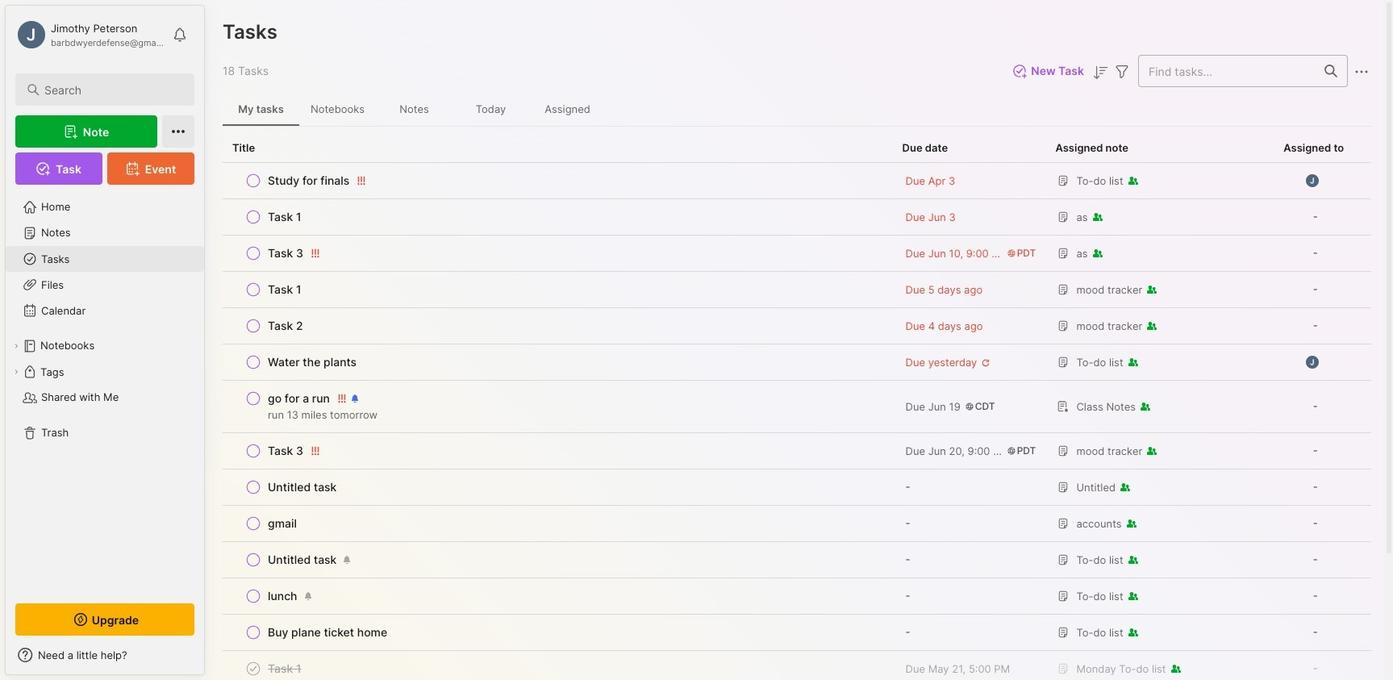 Task type: vqa. For each thing, say whether or not it's contained in the screenshot.
lunch 11 "cell"
yes



Task type: locate. For each thing, give the bounding box(es) containing it.
Filter tasks field
[[1113, 61, 1132, 81]]

None search field
[[44, 80, 180, 99]]

row
[[223, 163, 1372, 199], [232, 169, 883, 192], [223, 199, 1372, 236], [232, 206, 883, 228], [223, 236, 1372, 272], [232, 242, 883, 265], [223, 272, 1372, 308], [232, 278, 883, 301], [223, 308, 1372, 345], [232, 315, 883, 337], [223, 345, 1372, 381], [232, 351, 883, 374], [223, 381, 1372, 433], [232, 387, 883, 426], [223, 433, 1372, 470], [232, 440, 883, 462], [223, 470, 1372, 506], [232, 476, 883, 499], [223, 506, 1372, 542], [232, 512, 883, 535], [223, 542, 1372, 579], [232, 549, 883, 571], [223, 579, 1372, 615], [232, 585, 883, 608], [223, 615, 1372, 651], [232, 621, 883, 644], [223, 651, 1372, 680], [232, 658, 883, 680]]

water the plants 5 cell
[[268, 354, 357, 370]]

row group
[[223, 163, 1372, 680]]

main element
[[0, 0, 210, 680]]

none search field inside main element
[[44, 80, 180, 99]]

more actions and view options image
[[1353, 62, 1372, 81]]

expand notebooks image
[[11, 341, 21, 351]]

task 2 4 cell
[[268, 318, 303, 334]]

task 3 7 cell
[[268, 443, 303, 459]]

WHAT'S NEW field
[[6, 642, 204, 668]]

Account field
[[15, 19, 165, 51]]

lunch 11 cell
[[268, 588, 297, 604]]



Task type: describe. For each thing, give the bounding box(es) containing it.
Sort tasks by… field
[[1091, 61, 1110, 82]]

gmail 9 cell
[[268, 516, 297, 532]]

untitled task 8 cell
[[268, 479, 337, 495]]

task 1 13 cell
[[268, 661, 302, 677]]

filter tasks image
[[1113, 62, 1132, 81]]

Search text field
[[44, 82, 180, 98]]

click to collapse image
[[204, 650, 216, 670]]

task 1 1 cell
[[268, 209, 302, 225]]

More actions and view options field
[[1348, 61, 1372, 81]]

task 3 2 cell
[[268, 245, 303, 261]]

buy plane ticket home 12 cell
[[268, 625, 388, 641]]

go for a run 6 cell
[[268, 391, 330, 407]]

task 1 3 cell
[[268, 282, 302, 298]]

Find tasks… text field
[[1139, 58, 1315, 84]]

untitled task 10 cell
[[268, 552, 337, 568]]

expand tags image
[[11, 367, 21, 377]]

study for finals 0 cell
[[268, 173, 350, 189]]



